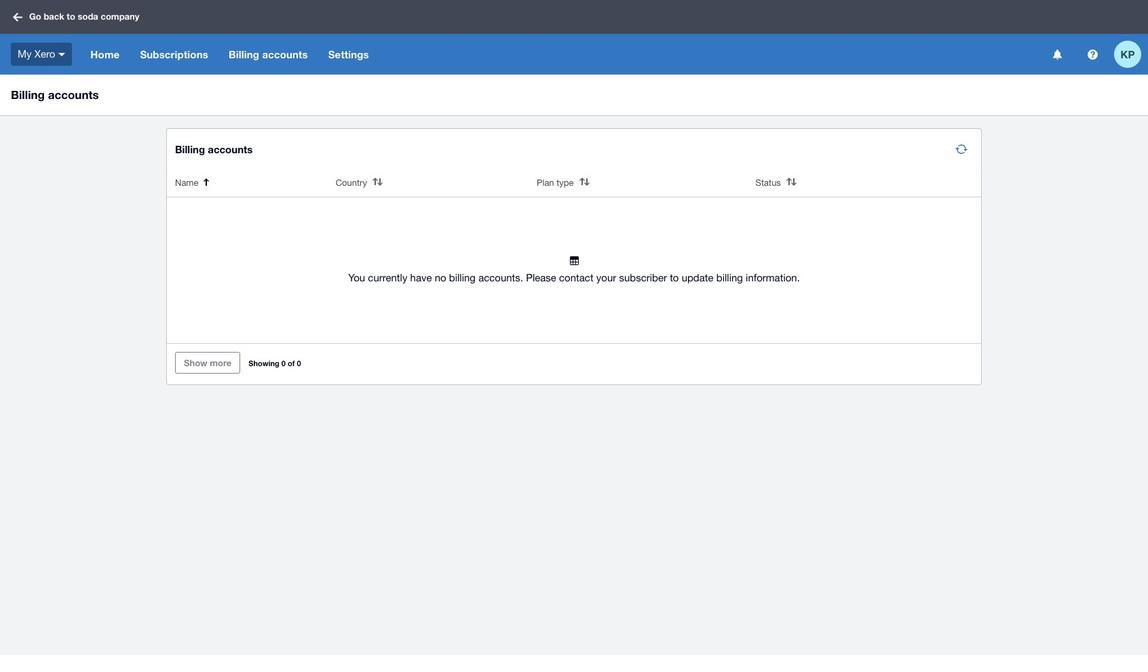 Task type: vqa. For each thing, say whether or not it's contained in the screenshot.
button
no



Task type: locate. For each thing, give the bounding box(es) containing it.
svg image inside go back to soda company link
[[13, 13, 22, 21]]

billing
[[449, 272, 476, 284], [717, 272, 743, 284]]

accounts up name button
[[208, 143, 253, 155]]

svg image
[[13, 13, 22, 21], [1088, 49, 1098, 59]]

svg image
[[1053, 49, 1062, 59], [59, 53, 65, 56]]

name
[[175, 178, 199, 188]]

1 horizontal spatial to
[[670, 272, 679, 284]]

0 vertical spatial to
[[67, 11, 75, 22]]

0 horizontal spatial to
[[67, 11, 75, 22]]

0 right of
[[297, 359, 301, 368]]

billing accounts
[[229, 48, 308, 60], [11, 88, 99, 102], [175, 143, 253, 155]]

banner
[[0, 0, 1149, 75]]

contact
[[559, 272, 594, 284]]

0 vertical spatial billing
[[229, 48, 259, 60]]

information.
[[746, 272, 800, 284]]

1 vertical spatial svg image
[[1088, 49, 1098, 59]]

plan type
[[537, 178, 574, 188]]

kp button
[[1115, 34, 1149, 75]]

2 horizontal spatial billing
[[229, 48, 259, 60]]

you currently have no billing accounts. please contact your subscriber to update billing information.
[[348, 272, 800, 284]]

show more button
[[175, 352, 241, 374]]

accounts down xero
[[48, 88, 99, 102]]

back
[[44, 11, 64, 22]]

showing
[[249, 359, 280, 368]]

status button
[[756, 178, 797, 188]]

1 horizontal spatial billing
[[717, 272, 743, 284]]

subscriptions
[[140, 48, 208, 60]]

0 vertical spatial accounts
[[262, 48, 308, 60]]

svg image left go
[[13, 13, 22, 21]]

1 vertical spatial billing
[[11, 88, 45, 102]]

currently
[[368, 272, 408, 284]]

1 vertical spatial to
[[670, 272, 679, 284]]

accounts left settings
[[262, 48, 308, 60]]

accounts
[[262, 48, 308, 60], [48, 88, 99, 102], [208, 143, 253, 155]]

0 horizontal spatial svg image
[[13, 13, 22, 21]]

go back to soda company
[[29, 11, 140, 22]]

billing accounts link
[[219, 34, 318, 75]]

0 left of
[[282, 359, 286, 368]]

2 vertical spatial accounts
[[208, 143, 253, 155]]

0 horizontal spatial svg image
[[59, 53, 65, 56]]

billing right no
[[449, 272, 476, 284]]

0
[[282, 359, 286, 368], [297, 359, 301, 368]]

2 vertical spatial billing
[[175, 143, 205, 155]]

1 horizontal spatial svg image
[[1053, 49, 1062, 59]]

billing inside billing accounts link
[[229, 48, 259, 60]]

to right back
[[67, 11, 75, 22]]

more
[[210, 358, 232, 369]]

have
[[410, 272, 432, 284]]

to left update
[[670, 272, 679, 284]]

0 vertical spatial svg image
[[13, 13, 22, 21]]

0 horizontal spatial 0
[[282, 359, 286, 368]]

my xero
[[18, 48, 55, 60]]

to
[[67, 11, 75, 22], [670, 272, 679, 284]]

show
[[184, 358, 208, 369]]

update
[[682, 272, 714, 284]]

svg image left kp on the right top of the page
[[1088, 49, 1098, 59]]

my xero button
[[0, 34, 80, 75]]

1 horizontal spatial billing
[[175, 143, 205, 155]]

1 horizontal spatial 0
[[297, 359, 301, 368]]

0 horizontal spatial accounts
[[48, 88, 99, 102]]

1 horizontal spatial accounts
[[208, 143, 253, 155]]

settings button
[[318, 34, 379, 75]]

0 horizontal spatial billing
[[449, 272, 476, 284]]

xero
[[34, 48, 55, 60]]

0 vertical spatial billing accounts
[[229, 48, 308, 60]]

2 billing from the left
[[717, 272, 743, 284]]

svg image inside my xero popup button
[[59, 53, 65, 56]]

billing right update
[[717, 272, 743, 284]]

subscriber
[[619, 272, 667, 284]]

please
[[526, 272, 557, 284]]

accounts.
[[479, 272, 523, 284]]

billing
[[229, 48, 259, 60], [11, 88, 45, 102], [175, 143, 205, 155]]



Task type: describe. For each thing, give the bounding box(es) containing it.
plan type button
[[537, 178, 590, 188]]

1 0 from the left
[[282, 359, 286, 368]]

country
[[336, 178, 367, 188]]

of
[[288, 359, 295, 368]]

you
[[348, 272, 365, 284]]

name button
[[175, 178, 209, 188]]

no
[[435, 272, 446, 284]]

1 billing from the left
[[449, 272, 476, 284]]

show more
[[184, 358, 232, 369]]

2 0 from the left
[[297, 359, 301, 368]]

company
[[101, 11, 140, 22]]

settings
[[328, 48, 369, 60]]

go back to soda company link
[[8, 5, 148, 29]]

1 vertical spatial billing accounts
[[11, 88, 99, 102]]

home link
[[80, 34, 130, 75]]

1 vertical spatial accounts
[[48, 88, 99, 102]]

kp
[[1121, 48, 1135, 60]]

type
[[557, 178, 574, 188]]

country button
[[336, 178, 383, 188]]

0 horizontal spatial billing
[[11, 88, 45, 102]]

home
[[90, 48, 120, 60]]

2 vertical spatial billing accounts
[[175, 143, 253, 155]]

go
[[29, 11, 41, 22]]

1 horizontal spatial svg image
[[1088, 49, 1098, 59]]

soda
[[78, 11, 98, 22]]

2 horizontal spatial accounts
[[262, 48, 308, 60]]

your
[[597, 272, 617, 284]]

my
[[18, 48, 32, 60]]

status
[[756, 178, 781, 188]]

showing 0 of 0
[[249, 359, 301, 368]]

plan
[[537, 178, 554, 188]]

subscriptions link
[[130, 34, 219, 75]]

banner containing kp
[[0, 0, 1149, 75]]



